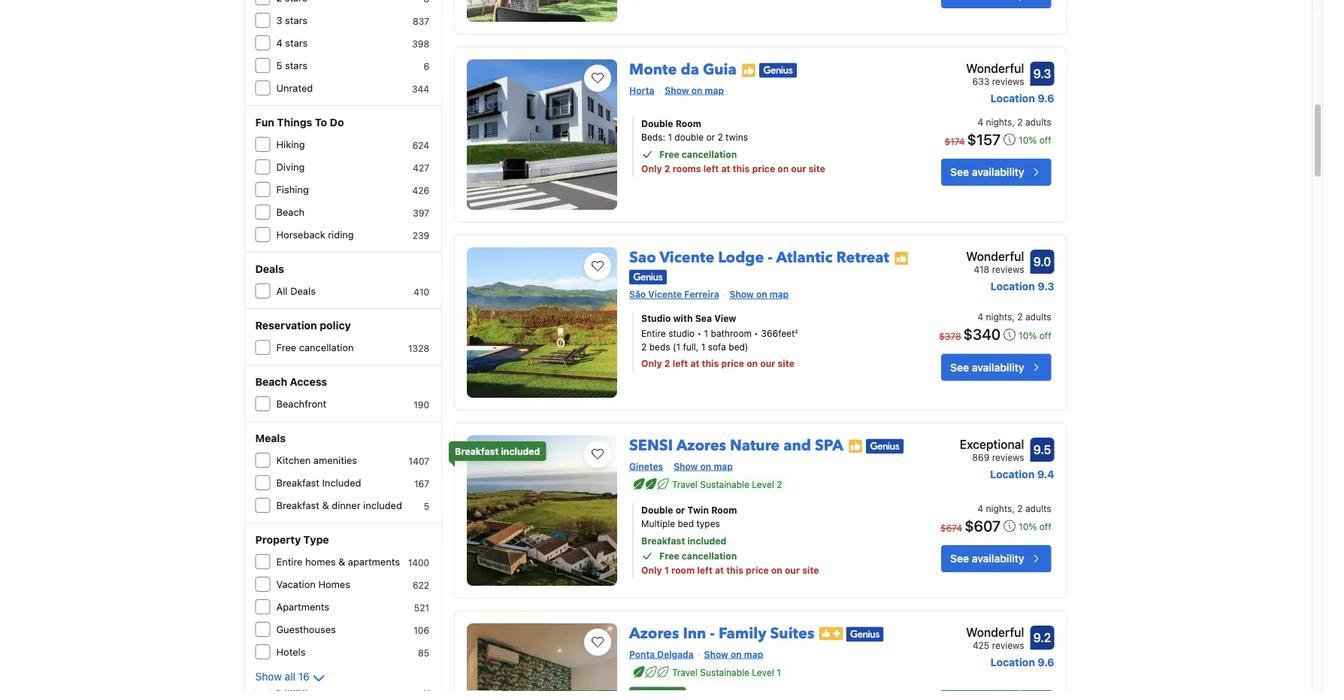 Task type: describe. For each thing, give the bounding box(es) containing it.
suites
[[771, 624, 815, 645]]

entire inside studio with sea view entire studio • 1 bathroom • 366feet² 2 beds (1 full, 1 sofa bed) only 2 left at this price on our site
[[642, 329, 666, 339]]

inn
[[683, 624, 707, 645]]

show on map for lodge
[[730, 289, 789, 300]]

869
[[973, 452, 990, 463]]

0 horizontal spatial included
[[363, 500, 402, 512]]

apartments
[[348, 557, 400, 568]]

included inside multiple bed types breakfast included
[[688, 536, 727, 547]]

nature
[[730, 436, 780, 457]]

$607
[[965, 517, 1001, 535]]

multiple
[[642, 519, 676, 529]]

multiple bed types breakfast included
[[642, 519, 727, 547]]

availability for spa
[[972, 553, 1025, 565]]

monte da guia
[[630, 60, 737, 80]]

double or twin room
[[642, 505, 737, 516]]

beds:
[[642, 132, 666, 143]]

0 horizontal spatial room
[[676, 118, 702, 129]]

lodge
[[719, 248, 765, 269]]

2 up 'double or twin room' link
[[777, 480, 783, 490]]

on up travel sustainable level 2
[[701, 462, 712, 472]]

são vicente ferreira
[[630, 289, 720, 300]]

homes
[[305, 557, 336, 568]]

1 down "sea"
[[705, 329, 709, 339]]

travel sustainable level 1
[[673, 668, 781, 678]]

$157
[[968, 131, 1001, 148]]

at for rooms
[[722, 164, 731, 174]]

breakfast for breakfast & dinner included
[[276, 500, 320, 512]]

things
[[277, 117, 312, 129]]

beach for beach access
[[255, 376, 288, 389]]

1 4 nights , 2 adults from the top
[[978, 117, 1052, 128]]

3
[[276, 15, 283, 26]]

property
[[255, 534, 301, 547]]

1 vertical spatial cancellation
[[299, 342, 354, 354]]

1 horizontal spatial room
[[712, 505, 737, 516]]

studio with sea view link
[[642, 312, 896, 326]]

our for only 1 room left at this price on our site
[[785, 565, 800, 576]]

vacation homes
[[276, 579, 350, 591]]

kitchen amenities
[[276, 455, 357, 466]]

1 see from the top
[[951, 166, 970, 179]]

$340
[[964, 326, 1001, 343]]

studio
[[669, 329, 695, 339]]

0 vertical spatial free
[[660, 149, 680, 160]]

spa
[[815, 436, 844, 457]]

3 stars
[[276, 15, 308, 26]]

left for room
[[698, 565, 713, 576]]

633
[[973, 76, 990, 87]]

4 for sensi azores nature and spa
[[978, 504, 984, 514]]

see availability for atlantic
[[951, 361, 1025, 374]]

2 left beds
[[642, 342, 647, 353]]

map for lodge
[[770, 289, 789, 300]]

1 , from the top
[[1013, 117, 1015, 128]]

sao vicente lodge - atlantic retreat link
[[630, 242, 890, 269]]

delgada
[[658, 650, 694, 660]]

beds
[[650, 342, 671, 353]]

double room link
[[642, 117, 896, 131]]

1 off from the top
[[1040, 135, 1052, 146]]

entire homes & apartments
[[276, 557, 400, 568]]

azores inn - family suites
[[630, 624, 815, 645]]

site inside studio with sea view entire studio • 1 bathroom • 366feet² 2 beds (1 full, 1 sofa bed) only 2 left at this price on our site
[[778, 359, 795, 369]]

breakfast for breakfast included
[[276, 478, 320, 489]]

2 vertical spatial cancellation
[[682, 551, 737, 562]]

location 9.4
[[991, 469, 1055, 481]]

167
[[414, 479, 430, 489]]

only for only 2 rooms left at this price on our site
[[642, 164, 663, 174]]

family
[[719, 624, 767, 645]]

wonderful element for monte da guia
[[967, 60, 1025, 78]]

exceptional element
[[960, 436, 1025, 454]]

sao vicente lodge - atlantic retreat image
[[467, 248, 618, 398]]

0 vertical spatial free cancellation
[[660, 149, 737, 160]]

atlantic
[[777, 248, 833, 269]]

1400
[[408, 558, 430, 568]]

double for sensi
[[642, 505, 674, 516]]

10% off for spa
[[1019, 522, 1052, 533]]

ponta delgada
[[630, 650, 694, 660]]

azores inn - family suites link
[[630, 618, 815, 645]]

double room
[[642, 118, 702, 129]]

- inside the azores inn - family suites link
[[710, 624, 715, 645]]

monte da guia link
[[630, 54, 737, 80]]

9.0
[[1034, 255, 1052, 269]]

10% for atlantic
[[1019, 330, 1038, 341]]

1 right full,
[[702, 342, 706, 353]]

show all 16 button
[[255, 670, 328, 688]]

travel sustainable level 2
[[673, 480, 783, 490]]

show inside dropdown button
[[255, 671, 282, 683]]

see availability link for spa
[[942, 546, 1052, 573]]

$174
[[945, 137, 966, 147]]

studio with sea view entire studio • 1 bathroom • 366feet² 2 beds (1 full, 1 sofa bed) only 2 left at this price on our site
[[642, 314, 798, 369]]

2 left rooms
[[665, 164, 671, 174]]

on down da
[[692, 85, 703, 96]]

map for -
[[745, 650, 764, 660]]

show for inn
[[705, 650, 729, 660]]

10% for spa
[[1019, 522, 1038, 533]]

access
[[290, 376, 327, 389]]

0 horizontal spatial or
[[676, 505, 686, 516]]

1 10% off from the top
[[1019, 135, 1052, 146]]

hotels
[[276, 647, 306, 658]]

on up studio with sea view link on the top of the page
[[757, 289, 768, 300]]

, for atlantic
[[1013, 312, 1015, 323]]

4 for monte da guia
[[978, 117, 984, 128]]

0 vertical spatial azores
[[677, 436, 727, 457]]

location 9.3
[[991, 281, 1055, 293]]

0 vertical spatial included
[[501, 446, 540, 457]]

wonderful for sao vicente lodge - atlantic retreat
[[967, 250, 1025, 264]]

2 down location 9.3 on the top
[[1018, 312, 1023, 323]]

, for spa
[[1013, 504, 1015, 514]]

only inside studio with sea view entire studio • 1 bathroom • 366feet² 2 beds (1 full, 1 sofa bed) only 2 left at this price on our site
[[642, 359, 663, 369]]

5 for 5
[[424, 501, 430, 512]]

190
[[414, 400, 430, 410]]

left for rooms
[[704, 164, 719, 174]]

1 availability from the top
[[972, 166, 1025, 179]]

riding
[[328, 229, 354, 241]]

exceptional
[[960, 438, 1025, 452]]

1 nights from the top
[[987, 117, 1013, 128]]

sensi
[[630, 436, 673, 457]]

1 adults from the top
[[1026, 117, 1052, 128]]

site for only 1 room left at this price on our site
[[803, 565, 820, 576]]

beach for beach
[[276, 207, 305, 218]]

beds: 1 double or 2 twins
[[642, 132, 748, 143]]

4 down 3
[[276, 38, 283, 49]]

show on map for -
[[705, 650, 764, 660]]

$378
[[940, 332, 962, 342]]

apartments
[[276, 602, 330, 613]]

1328
[[409, 343, 430, 354]]

all deals
[[276, 286, 316, 297]]

on inside studio with sea view entire studio • 1 bathroom • 366feet² 2 beds (1 full, 1 sofa bed) only 2 left at this price on our site
[[747, 359, 758, 369]]

418
[[974, 264, 990, 275]]

ponta
[[630, 650, 655, 660]]

retreat
[[837, 248, 890, 269]]

vicente for sao
[[660, 248, 715, 269]]

monte
[[630, 60, 677, 80]]

16
[[299, 671, 310, 683]]

reviews for azores inn - family suites
[[993, 641, 1025, 651]]

1 vertical spatial 9.3
[[1038, 281, 1055, 293]]

full,
[[683, 342, 699, 353]]

410
[[414, 287, 430, 298]]

9.6 for azores inn - family suites
[[1038, 657, 1055, 669]]

0 horizontal spatial deals
[[255, 263, 284, 276]]

unrated
[[276, 83, 313, 94]]

vicente for são
[[649, 289, 682, 300]]

on down 'double or twin room' link
[[772, 565, 783, 576]]

vacation
[[276, 579, 316, 591]]

2 left twins
[[718, 132, 723, 143]]

price for rooms
[[753, 164, 776, 174]]

ferreira
[[685, 289, 720, 300]]

location for sao vicente lodge - atlantic retreat
[[991, 281, 1036, 293]]

85
[[418, 648, 430, 659]]

breakfast included
[[455, 446, 540, 457]]

wonderful for monte da guia
[[967, 62, 1025, 76]]

this property is part of our preferred partner program. it's committed to providing excellent service and good value. it'll pay us a higher commission if you make a booking. image for lodge
[[894, 251, 909, 266]]

reviews for monte da guia
[[993, 76, 1025, 87]]

left inside studio with sea view entire studio • 1 bathroom • 366feet² 2 beds (1 full, 1 sofa bed) only 2 left at this price on our site
[[673, 359, 689, 369]]

2 down beds
[[665, 359, 671, 369]]

1 vertical spatial azores
[[630, 624, 680, 645]]

breakfast & dinner included
[[276, 500, 402, 512]]

show on map for guia
[[665, 85, 724, 96]]

breakfast inside multiple bed types breakfast included
[[642, 536, 686, 547]]

- inside sao vicente lodge - atlantic retreat link
[[768, 248, 773, 269]]

on up travel sustainable level 1 at the bottom
[[731, 650, 742, 660]]

1 see availability link from the top
[[942, 159, 1052, 186]]

dinner
[[332, 500, 361, 512]]

show for azores
[[674, 462, 698, 472]]

nights for atlantic
[[987, 312, 1013, 323]]

do
[[330, 117, 344, 129]]

2 vertical spatial free cancellation
[[660, 551, 737, 562]]

nights for spa
[[987, 504, 1013, 514]]

on down double room link
[[778, 164, 789, 174]]

239
[[413, 231, 430, 241]]

this for room
[[727, 565, 744, 576]]



Task type: locate. For each thing, give the bounding box(es) containing it.
vicente up são vicente ferreira
[[660, 248, 715, 269]]

2 see availability from the top
[[951, 361, 1025, 374]]

studio
[[642, 314, 671, 324]]

1 down suites
[[777, 668, 781, 678]]

1 vertical spatial free cancellation
[[276, 342, 354, 354]]

1 vertical spatial location 9.6
[[991, 657, 1055, 669]]

guesthouses
[[276, 624, 336, 636]]

4 nights , 2 adults
[[978, 117, 1052, 128], [978, 312, 1052, 323], [978, 504, 1052, 514]]

1 horizontal spatial or
[[707, 132, 715, 143]]

show right ginetes
[[674, 462, 698, 472]]

wonderful up 633
[[967, 62, 1025, 76]]

availability
[[972, 166, 1025, 179], [972, 361, 1025, 374], [972, 553, 1025, 565]]

show on map
[[665, 85, 724, 96], [730, 289, 789, 300], [674, 462, 733, 472], [705, 650, 764, 660]]

wonderful 418 reviews
[[967, 250, 1025, 275]]

map for nature
[[714, 462, 733, 472]]

1 horizontal spatial •
[[755, 329, 759, 339]]

2 off from the top
[[1040, 330, 1052, 341]]

2 vertical spatial wonderful element
[[967, 624, 1025, 642]]

location down wonderful 633 reviews
[[991, 93, 1036, 105]]

4 nights , 2 adults up $157
[[978, 117, 1052, 128]]

availability down $157
[[972, 166, 1025, 179]]

2 vertical spatial at
[[715, 565, 724, 576]]

3 location from the top
[[991, 469, 1035, 481]]

, down location 9.3 on the top
[[1013, 312, 1015, 323]]

1 vertical spatial only
[[642, 359, 663, 369]]

2 sustainable from the top
[[701, 668, 750, 678]]

2 vertical spatial see availability
[[951, 553, 1025, 565]]

2 horizontal spatial included
[[688, 536, 727, 547]]

see availability link for atlantic
[[942, 354, 1052, 381]]

travel for inn
[[673, 668, 698, 678]]

2 reviews from the top
[[993, 264, 1025, 275]]

2 vertical spatial availability
[[972, 553, 1025, 565]]

free cancellation down beds: 1 double or 2 twins
[[660, 149, 737, 160]]

1 location 9.6 from the top
[[991, 93, 1055, 105]]

1 reviews from the top
[[993, 76, 1025, 87]]

our for only 2 rooms left at this price on our site
[[792, 164, 807, 174]]

0 horizontal spatial &
[[322, 500, 329, 512]]

adults
[[1026, 117, 1052, 128], [1026, 312, 1052, 323], [1026, 504, 1052, 514]]

1 left room
[[665, 565, 669, 576]]

breakfast right 1407
[[455, 446, 499, 457]]

3 availability from the top
[[972, 553, 1025, 565]]

1 vertical spatial room
[[712, 505, 737, 516]]

this property is part of our preferred partner program. it's committed to providing excellent service and good value. it'll pay us a higher commission if you make a booking. image for sao vicente lodge - atlantic retreat
[[894, 251, 909, 266]]

sustainable down the azores inn - family suites
[[701, 668, 750, 678]]

1 vertical spatial level
[[753, 668, 775, 678]]

2 travel from the top
[[673, 668, 698, 678]]

3 10% off from the top
[[1019, 522, 1052, 533]]

only down beds:
[[642, 164, 663, 174]]

stars right 3
[[285, 15, 308, 26]]

show on map up travel sustainable level 2
[[674, 462, 733, 472]]

1 horizontal spatial entire
[[642, 329, 666, 339]]

vicente up studio on the top of the page
[[649, 289, 682, 300]]

1 vertical spatial price
[[722, 359, 745, 369]]

level for and
[[753, 480, 775, 490]]

9.6 for monte da guia
[[1038, 93, 1055, 105]]

reviews for sao vicente lodge - atlantic retreat
[[993, 264, 1025, 275]]

or right double at the top right of the page
[[707, 132, 715, 143]]

0 vertical spatial 9.3
[[1034, 67, 1052, 81]]

2 10% off from the top
[[1019, 330, 1052, 341]]

diving
[[276, 162, 305, 173]]

1 double from the top
[[642, 118, 674, 129]]

stars down 3 stars
[[285, 38, 308, 49]]

0 vertical spatial beach
[[276, 207, 305, 218]]

see availability for spa
[[951, 553, 1025, 565]]

sea
[[696, 314, 712, 324]]

off
[[1040, 135, 1052, 146], [1040, 330, 1052, 341], [1040, 522, 1052, 533]]

only 1 room left at this price on our site
[[642, 565, 820, 576]]

show up view
[[730, 289, 754, 300]]

1 vertical spatial 5
[[424, 501, 430, 512]]

this right room
[[727, 565, 744, 576]]

1 vertical spatial or
[[676, 505, 686, 516]]

2 vertical spatial see
[[951, 553, 970, 565]]

type
[[304, 534, 329, 547]]

1 vertical spatial see
[[951, 361, 970, 374]]

$674
[[941, 523, 963, 534]]

2 vertical spatial price
[[746, 565, 769, 576]]

breakfast
[[455, 446, 499, 457], [276, 478, 320, 489], [276, 500, 320, 512], [642, 536, 686, 547]]

1 wonderful from the top
[[967, 62, 1025, 76]]

exceptional 869 reviews
[[960, 438, 1025, 463]]

this down sofa
[[702, 359, 719, 369]]

sao
[[630, 248, 657, 269]]

2 see availability link from the top
[[942, 354, 1052, 381]]

1 vertical spatial beach
[[255, 376, 288, 389]]

price for room
[[746, 565, 769, 576]]

, down wonderful 633 reviews
[[1013, 117, 1015, 128]]

fishing
[[276, 184, 309, 196]]

off down location 9.3 on the top
[[1040, 330, 1052, 341]]

stars for 3 stars
[[285, 15, 308, 26]]

horseback riding
[[276, 229, 354, 241]]

sao vicente lodge - atlantic retreat
[[630, 248, 890, 269]]

5 stars
[[276, 60, 308, 71]]

wonderful element for sao vicente lodge - atlantic retreat
[[967, 248, 1025, 266]]

0 vertical spatial see availability
[[951, 166, 1025, 179]]

left right room
[[698, 565, 713, 576]]

1 horizontal spatial included
[[501, 446, 540, 457]]

0 vertical spatial adults
[[1026, 117, 1052, 128]]

2 down location 9.4
[[1018, 504, 1023, 514]]

1 vertical spatial see availability link
[[942, 354, 1052, 381]]

location down the exceptional 869 reviews
[[991, 469, 1035, 481]]

2 vertical spatial free
[[660, 551, 680, 562]]

1 horizontal spatial 5
[[424, 501, 430, 512]]

cancellation down the policy
[[299, 342, 354, 354]]

3 , from the top
[[1013, 504, 1015, 514]]

location 9.6
[[991, 93, 1055, 105], [991, 657, 1055, 669]]

our
[[792, 164, 807, 174], [761, 359, 776, 369], [785, 565, 800, 576]]

deals
[[255, 263, 284, 276], [291, 286, 316, 297]]

level down family at the bottom right
[[753, 668, 775, 678]]

price down 'double or twin room' link
[[746, 565, 769, 576]]

2 down wonderful 633 reviews
[[1018, 117, 1023, 128]]

366feet²
[[762, 329, 798, 339]]

reviews down exceptional
[[993, 452, 1025, 463]]

location 9.6 for azores inn - family suites
[[991, 657, 1055, 669]]

1 stars from the top
[[285, 15, 308, 26]]

1 vertical spatial 10%
[[1019, 330, 1038, 341]]

10% off right $607
[[1019, 522, 1052, 533]]

1 down 'double room'
[[668, 132, 672, 143]]

0 vertical spatial sustainable
[[701, 480, 750, 490]]

1 vertical spatial ,
[[1013, 312, 1015, 323]]

adults down 9.4
[[1026, 504, 1052, 514]]

2 see from the top
[[951, 361, 970, 374]]

reviews inside wonderful 425 reviews
[[993, 641, 1025, 651]]

10% off for atlantic
[[1019, 330, 1052, 341]]

106
[[414, 625, 430, 636]]

this property is part of our preferred partner program. it's committed to providing excellent service and good value. it'll pay us a higher commission if you make a booking. image
[[894, 251, 909, 266], [848, 439, 864, 454], [848, 439, 864, 454]]

0 vertical spatial site
[[809, 164, 826, 174]]

1 level from the top
[[753, 480, 775, 490]]

breakfast included
[[276, 478, 361, 489]]

5 for 5 stars
[[276, 60, 282, 71]]

9.3 down 9.0
[[1038, 281, 1055, 293]]

0 vertical spatial travel
[[673, 480, 698, 490]]

scored 9.2 element
[[1031, 626, 1055, 650]]

see for atlantic
[[951, 361, 970, 374]]

1 vertical spatial nights
[[987, 312, 1013, 323]]

1 vertical spatial travel
[[673, 668, 698, 678]]

nights up $157
[[987, 117, 1013, 128]]

sustainable for -
[[701, 668, 750, 678]]

2 stars from the top
[[285, 38, 308, 49]]

stars for 4 stars
[[285, 38, 308, 49]]

0 vertical spatial 4 nights , 2 adults
[[978, 117, 1052, 128]]

1 10% from the top
[[1019, 135, 1038, 146]]

this property is part of our preferred plus program. it's committed to providing outstanding service and excellent value. it'll pay us a higher commission if you make a booking. image
[[819, 627, 844, 641], [819, 627, 844, 641]]

off for spa
[[1040, 522, 1052, 533]]

1 • from the left
[[698, 329, 702, 339]]

1 travel from the top
[[673, 480, 698, 490]]

2 level from the top
[[753, 668, 775, 678]]

this property is part of our preferred partner program. it's committed to providing excellent service and good value. it'll pay us a higher commission if you make a booking. image for sensi azores nature and spa
[[848, 439, 864, 454]]

10% right $607
[[1019, 522, 1038, 533]]

availability down $340
[[972, 361, 1025, 374]]

0 vertical spatial availability
[[972, 166, 1025, 179]]

location for azores inn - family suites
[[991, 657, 1036, 669]]

0 vertical spatial see availability link
[[942, 159, 1052, 186]]

0 vertical spatial see
[[951, 166, 970, 179]]

show left all
[[255, 671, 282, 683]]

only
[[642, 164, 663, 174], [642, 359, 663, 369], [642, 565, 663, 576]]

2 adults from the top
[[1026, 312, 1052, 323]]

3 only from the top
[[642, 565, 663, 576]]

nights up $340
[[987, 312, 1013, 323]]

show on map up travel sustainable level 1 at the bottom
[[705, 650, 764, 660]]

beach down 'fishing'
[[276, 207, 305, 218]]

são
[[630, 289, 646, 300]]

1 vertical spatial adults
[[1026, 312, 1052, 323]]

level for family
[[753, 668, 775, 678]]

reviews inside the exceptional 869 reviews
[[993, 452, 1025, 463]]

2 wonderful element from the top
[[967, 248, 1025, 266]]

monte da guia image
[[467, 60, 618, 210]]

beachfront
[[276, 399, 327, 410]]

0 vertical spatial this
[[733, 164, 750, 174]]

9.3
[[1034, 67, 1052, 81], [1038, 281, 1055, 293]]

beach
[[276, 207, 305, 218], [255, 376, 288, 389]]

4 up $607
[[978, 504, 984, 514]]

3 wonderful from the top
[[967, 626, 1025, 640]]

show for vicente
[[730, 289, 754, 300]]

map down family at the bottom right
[[745, 650, 764, 660]]

0 vertical spatial location 9.6
[[991, 93, 1055, 105]]

see availability down $157
[[951, 166, 1025, 179]]

azores up ponta delgada
[[630, 624, 680, 645]]

reviews inside wonderful 418 reviews
[[993, 264, 1025, 275]]

4 nights , 2 adults for spa
[[978, 504, 1052, 514]]

0 vertical spatial cancellation
[[682, 149, 737, 160]]

free down reservation
[[276, 342, 297, 354]]

sofa
[[708, 342, 727, 353]]

adults for spa
[[1026, 504, 1052, 514]]

double
[[642, 118, 674, 129], [642, 505, 674, 516]]

bed)
[[729, 342, 749, 353]]

837
[[413, 16, 430, 27]]

3 stars from the top
[[285, 60, 308, 71]]

4 location from the top
[[991, 657, 1036, 669]]

0 vertical spatial 9.6
[[1038, 93, 1055, 105]]

only down beds
[[642, 359, 663, 369]]

1 vertical spatial 9.6
[[1038, 657, 1055, 669]]

3 see from the top
[[951, 553, 970, 565]]

1 horizontal spatial -
[[768, 248, 773, 269]]

see availability link
[[942, 159, 1052, 186], [942, 354, 1052, 381], [942, 546, 1052, 573]]

624
[[413, 140, 430, 151]]

4 up $340
[[978, 312, 984, 323]]

wonderful element left 9.2
[[967, 624, 1025, 642]]

0 vertical spatial &
[[322, 500, 329, 512]]

2 vertical spatial ,
[[1013, 504, 1015, 514]]

cancellation
[[682, 149, 737, 160], [299, 342, 354, 354], [682, 551, 737, 562]]

0 vertical spatial 10%
[[1019, 135, 1038, 146]]

1 vertical spatial 10% off
[[1019, 330, 1052, 341]]

reviews inside wonderful 633 reviews
[[993, 76, 1025, 87]]

with
[[674, 314, 693, 324]]

1 vertical spatial off
[[1040, 330, 1052, 341]]

3 wonderful element from the top
[[967, 624, 1025, 642]]

scored 9.5 element
[[1031, 438, 1055, 462]]

this property is part of our preferred partner program. it's committed to providing excellent service and good value. it'll pay us a higher commission if you make a booking. image for guia
[[742, 63, 757, 78]]

reviews right 633
[[993, 76, 1025, 87]]

• down "sea"
[[698, 329, 702, 339]]

or up bed
[[676, 505, 686, 516]]

, down location 9.4
[[1013, 504, 1015, 514]]

vicente
[[660, 248, 715, 269], [649, 289, 682, 300]]

2 location 9.6 from the top
[[991, 657, 1055, 669]]

reviews for sensi azores nature and spa
[[993, 452, 1025, 463]]

horta
[[630, 85, 655, 96]]

2 9.6 from the top
[[1038, 657, 1055, 669]]

0 vertical spatial wonderful
[[967, 62, 1025, 76]]

425
[[973, 641, 990, 651]]

10% off down location 9.3 on the top
[[1019, 330, 1052, 341]]

1 only from the top
[[642, 164, 663, 174]]

0 vertical spatial entire
[[642, 329, 666, 339]]

427
[[413, 163, 430, 173]]

breakfast down kitchen
[[276, 478, 320, 489]]

reviews
[[993, 76, 1025, 87], [993, 264, 1025, 275], [993, 452, 1025, 463], [993, 641, 1025, 651]]

3 off from the top
[[1040, 522, 1052, 533]]

price down double room link
[[753, 164, 776, 174]]

3 nights from the top
[[987, 504, 1013, 514]]

0 vertical spatial or
[[707, 132, 715, 143]]

sustainable
[[701, 480, 750, 490], [701, 668, 750, 678]]

1 vertical spatial our
[[761, 359, 776, 369]]

2 vertical spatial 10% off
[[1019, 522, 1052, 533]]

2 vertical spatial adults
[[1026, 504, 1052, 514]]

1 horizontal spatial deals
[[291, 286, 316, 297]]

reviews up location 9.3 on the top
[[993, 264, 1025, 275]]

2 10% from the top
[[1019, 330, 1038, 341]]

1 vertical spatial &
[[339, 557, 346, 568]]

travel
[[673, 480, 698, 490], [673, 668, 698, 678]]

0 horizontal spatial -
[[710, 624, 715, 645]]

da
[[681, 60, 700, 80]]

1 wonderful element from the top
[[967, 60, 1025, 78]]

2 double from the top
[[642, 505, 674, 516]]

9.6 down 9.2
[[1038, 657, 1055, 669]]

426
[[413, 185, 430, 196]]

level
[[753, 480, 775, 490], [753, 668, 775, 678]]

off right $157
[[1040, 135, 1052, 146]]

4 nights , 2 adults down location 9.4
[[978, 504, 1052, 514]]

4 for sao vicente lodge - atlantic retreat
[[978, 312, 984, 323]]

9.6
[[1038, 93, 1055, 105], [1038, 657, 1055, 669]]

2 nights from the top
[[987, 312, 1013, 323]]

ginetes
[[630, 462, 664, 472]]

azores up travel sustainable level 2
[[677, 436, 727, 457]]

show for da
[[665, 85, 689, 96]]

scored 9.3 element
[[1031, 62, 1055, 86]]

& left dinner
[[322, 500, 329, 512]]

3 see availability link from the top
[[942, 546, 1052, 573]]

at down twins
[[722, 164, 731, 174]]

travel up double or twin room
[[673, 480, 698, 490]]

left down (1
[[673, 359, 689, 369]]

9.2
[[1034, 631, 1052, 645]]

double up beds:
[[642, 118, 674, 129]]

wonderful element up location 9.3 on the top
[[967, 248, 1025, 266]]

types
[[697, 519, 721, 529]]

at
[[722, 164, 731, 174], [691, 359, 700, 369], [715, 565, 724, 576]]

0 vertical spatial off
[[1040, 135, 1052, 146]]

stars for 5 stars
[[285, 60, 308, 71]]

& right homes
[[339, 557, 346, 568]]

show all 16
[[255, 671, 310, 683]]

1407
[[409, 456, 430, 467]]

4 up $157
[[978, 117, 984, 128]]

1 vertical spatial deals
[[291, 286, 316, 297]]

sensi azores nature and spa image
[[467, 436, 618, 586]]

double for monte
[[642, 118, 674, 129]]

4 reviews from the top
[[993, 641, 1025, 651]]

4 nights , 2 adults for atlantic
[[978, 312, 1052, 323]]

location 9.6 for monte da guia
[[991, 93, 1055, 105]]

site down double room link
[[809, 164, 826, 174]]

homes
[[319, 579, 350, 591]]

beach access
[[255, 376, 327, 389]]

2 availability from the top
[[972, 361, 1025, 374]]

0 vertical spatial ,
[[1013, 117, 1015, 128]]

10% right $157
[[1019, 135, 1038, 146]]

availability down $607
[[972, 553, 1025, 565]]

sustainable for nature
[[701, 480, 750, 490]]

location for monte da guia
[[991, 93, 1036, 105]]

off for atlantic
[[1040, 330, 1052, 341]]

off down 9.4
[[1040, 522, 1052, 533]]

this property is part of our preferred partner program. it's committed to providing excellent service and good value. it'll pay us a higher commission if you make a booking. image
[[742, 63, 757, 78], [742, 63, 757, 78], [894, 251, 909, 266]]

1 see availability from the top
[[951, 166, 1025, 179]]

0 vertical spatial at
[[722, 164, 731, 174]]

this
[[733, 164, 750, 174], [702, 359, 719, 369], [727, 565, 744, 576]]

1 location from the top
[[991, 93, 1036, 105]]

1 vertical spatial free
[[276, 342, 297, 354]]

398
[[412, 39, 430, 49]]

0 vertical spatial 5
[[276, 60, 282, 71]]

1 vertical spatial 4 nights , 2 adults
[[978, 312, 1052, 323]]

• down studio with sea view link on the top of the page
[[755, 329, 759, 339]]

this inside studio with sea view entire studio • 1 bathroom • 366feet² 2 beds (1 full, 1 sofa bed) only 2 left at this price on our site
[[702, 359, 719, 369]]

9.5
[[1034, 443, 1052, 457]]

guia
[[703, 60, 737, 80]]

2 , from the top
[[1013, 312, 1015, 323]]

availability for atlantic
[[972, 361, 1025, 374]]

reservation policy
[[255, 320, 351, 332]]

see for spa
[[951, 553, 970, 565]]

free cancellation down reservation policy
[[276, 342, 354, 354]]

2 vertical spatial stars
[[285, 60, 308, 71]]

3 4 nights , 2 adults from the top
[[978, 504, 1052, 514]]

2 4 nights , 2 adults from the top
[[978, 312, 1052, 323]]

1 vertical spatial wonderful element
[[967, 248, 1025, 266]]

2 vertical spatial this
[[727, 565, 744, 576]]

price down bed)
[[722, 359, 745, 369]]

our inside studio with sea view entire studio • 1 bathroom • 366feet² 2 beds (1 full, 1 sofa bed) only 2 left at this price on our site
[[761, 359, 776, 369]]

2 vertical spatial site
[[803, 565, 820, 576]]

all
[[276, 286, 288, 297]]

this for rooms
[[733, 164, 750, 174]]

location for sensi azores nature and spa
[[991, 469, 1035, 481]]

sensi azores nature and spa
[[630, 436, 844, 457]]

fun
[[255, 117, 275, 129]]

0 vertical spatial wonderful element
[[967, 60, 1025, 78]]

site
[[809, 164, 826, 174], [778, 359, 795, 369], [803, 565, 820, 576]]

included
[[322, 478, 361, 489]]

free up rooms
[[660, 149, 680, 160]]

2 • from the left
[[755, 329, 759, 339]]

genius discounts available at this property. image
[[760, 63, 797, 78], [760, 63, 797, 78], [630, 270, 667, 285], [630, 270, 667, 285], [867, 439, 904, 454], [867, 439, 904, 454], [847, 627, 884, 643], [847, 627, 884, 643]]

1 vertical spatial this
[[702, 359, 719, 369]]

0 horizontal spatial 5
[[276, 60, 282, 71]]

wonderful element for azores inn - family suites
[[967, 624, 1025, 642]]

wonderful up "418"
[[967, 250, 1025, 264]]

1 9.6 from the top
[[1038, 93, 1055, 105]]

reservation
[[255, 320, 317, 332]]

see availability
[[951, 166, 1025, 179], [951, 361, 1025, 374], [951, 553, 1025, 565]]

nights up $607
[[987, 504, 1013, 514]]

show
[[665, 85, 689, 96], [730, 289, 754, 300], [674, 462, 698, 472], [705, 650, 729, 660], [255, 671, 282, 683]]

0 vertical spatial left
[[704, 164, 719, 174]]

entire up beds
[[642, 329, 666, 339]]

3 see availability from the top
[[951, 553, 1025, 565]]

double
[[675, 132, 704, 143]]

cancellation down beds: 1 double or 2 twins
[[682, 149, 737, 160]]

wonderful for azores inn - family suites
[[967, 626, 1025, 640]]

1 vertical spatial left
[[673, 359, 689, 369]]

2 vertical spatial off
[[1040, 522, 1052, 533]]

2 vertical spatial 4 nights , 2 adults
[[978, 504, 1052, 514]]

sustainable up the twin
[[701, 480, 750, 490]]

adults for atlantic
[[1026, 312, 1052, 323]]

map for guia
[[705, 85, 724, 96]]

meals
[[255, 433, 286, 445]]

1 sustainable from the top
[[701, 480, 750, 490]]

only 2 rooms left at this price on our site
[[642, 164, 826, 174]]

2 vertical spatial included
[[688, 536, 727, 547]]

2 vertical spatial left
[[698, 565, 713, 576]]

2 wonderful from the top
[[967, 250, 1025, 264]]

at right room
[[715, 565, 724, 576]]

0 vertical spatial stars
[[285, 15, 308, 26]]

bathroom
[[711, 329, 752, 339]]

9.6 down the scored 9.3 element
[[1038, 93, 1055, 105]]

site for only 2 rooms left at this price on our site
[[809, 164, 826, 174]]

2 vertical spatial 10%
[[1019, 522, 1038, 533]]

travel for azores
[[673, 480, 698, 490]]

1 vertical spatial sustainable
[[701, 668, 750, 678]]

price inside studio with sea view entire studio • 1 bathroom • 366feet² 2 beds (1 full, 1 sofa bed) only 2 left at this price on our site
[[722, 359, 745, 369]]

5 down 4 stars
[[276, 60, 282, 71]]

3 adults from the top
[[1026, 504, 1052, 514]]

see down $174
[[951, 166, 970, 179]]

2 only from the top
[[642, 359, 663, 369]]

2 vertical spatial nights
[[987, 504, 1013, 514]]

at for room
[[715, 565, 724, 576]]

0 horizontal spatial •
[[698, 329, 702, 339]]

0 vertical spatial nights
[[987, 117, 1013, 128]]

hiking
[[276, 139, 305, 150]]

only for only 1 room left at this price on our site
[[642, 565, 663, 576]]

adults down the scored 9.3 element
[[1026, 117, 1052, 128]]

location down wonderful 418 reviews
[[991, 281, 1036, 293]]

breakfast down the multiple
[[642, 536, 686, 547]]

scored 9.0 element
[[1031, 250, 1055, 274]]

view
[[715, 314, 737, 324]]

9.4
[[1038, 469, 1055, 481]]

3 10% from the top
[[1019, 522, 1038, 533]]

nights
[[987, 117, 1013, 128], [987, 312, 1013, 323], [987, 504, 1013, 514]]

3 reviews from the top
[[993, 452, 1025, 463]]

breakfast for breakfast included
[[455, 446, 499, 457]]

wonderful up "425"
[[967, 626, 1025, 640]]

2 location from the top
[[991, 281, 1036, 293]]

2 vertical spatial only
[[642, 565, 663, 576]]

wonderful element
[[967, 60, 1025, 78], [967, 248, 1025, 266], [967, 624, 1025, 642]]

0 horizontal spatial entire
[[276, 557, 303, 568]]

see availability link down $340
[[942, 354, 1052, 381]]

room up double at the top right of the page
[[676, 118, 702, 129]]

1 horizontal spatial &
[[339, 557, 346, 568]]

622
[[413, 580, 430, 591]]

at inside studio with sea view entire studio • 1 bathroom • 366feet² 2 beds (1 full, 1 sofa bed) only 2 left at this price on our site
[[691, 359, 700, 369]]

show on map for nature
[[674, 462, 733, 472]]



Task type: vqa. For each thing, say whether or not it's contained in the screenshot.
Double or Twin Room link
yes



